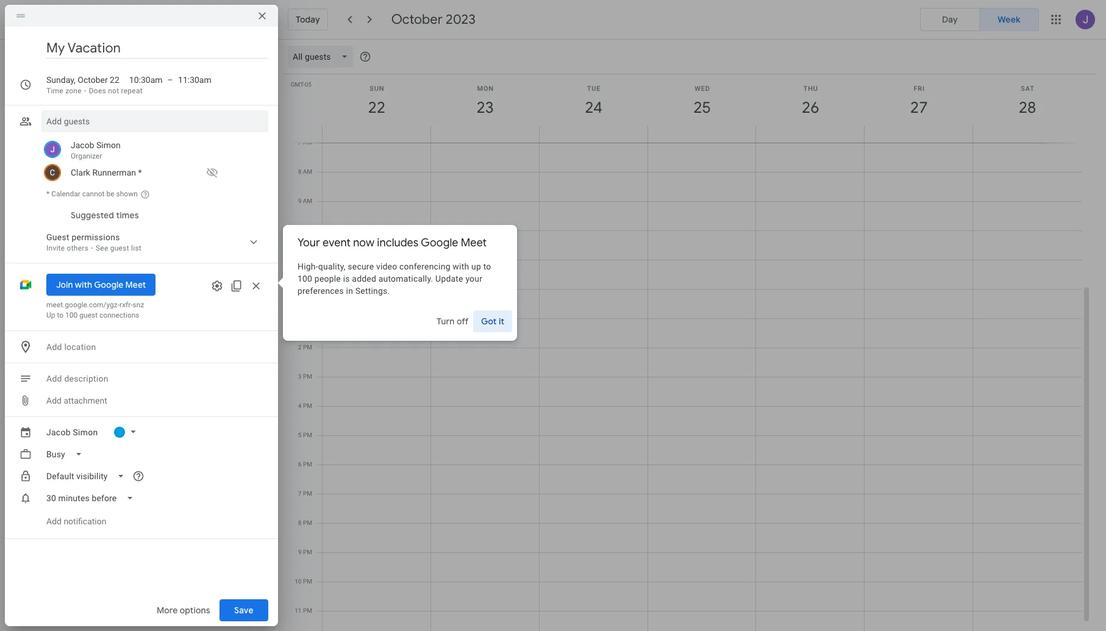 Task type: describe. For each thing, give the bounding box(es) containing it.
7 for 7 pm
[[298, 490, 302, 497]]

add attachment button
[[41, 390, 112, 412]]

today button
[[288, 9, 328, 30]]

2 pm
[[298, 344, 312, 351]]

shown
[[116, 190, 138, 198]]

high-
[[298, 262, 318, 271]]

google inside your event now includes google meet alert dialog
[[421, 236, 458, 250]]

meet.google.com/ygz-rxfr-snz up to 100 guest connections
[[46, 301, 144, 320]]

clark
[[71, 168, 90, 177]]

your event now includes google meet alert dialog
[[283, 225, 517, 341]]

am for 7 am
[[303, 139, 312, 146]]

10 pm
[[295, 578, 312, 585]]

2 column header from the left
[[431, 74, 540, 143]]

100 inside "meet.google.com/ygz-rxfr-snz up to 100 guest connections"
[[65, 311, 78, 320]]

gmt-05
[[291, 81, 312, 88]]

people
[[315, 274, 341, 284]]

2023
[[446, 11, 476, 28]]

3 column header from the left
[[539, 74, 648, 143]]

video
[[376, 262, 397, 271]]

today
[[296, 14, 320, 25]]

to inside "meet.google.com/ygz-rxfr-snz up to 100 guest connections"
[[57, 311, 64, 320]]

9 pm
[[298, 549, 312, 556]]

cannot
[[82, 190, 105, 198]]

in
[[346, 286, 353, 296]]

event
[[323, 236, 351, 250]]

rxfr-
[[120, 301, 133, 309]]

quality,
[[318, 262, 346, 271]]

up
[[471, 262, 481, 271]]

Day radio
[[920, 8, 980, 31]]

jacob simon, organizer tree item
[[41, 137, 268, 163]]

add notification button
[[41, 511, 111, 532]]

meet inside alert dialog
[[461, 236, 487, 250]]

calendar
[[51, 190, 80, 198]]

7 am
[[298, 139, 312, 146]]

pm for 5 pm
[[303, 432, 312, 439]]

with inside high-quality, secure video conferencing with up to 100 people is added automatically. update your preferences in settings.
[[453, 262, 469, 271]]

9 for 9 am
[[298, 198, 301, 204]]

12 pm
[[295, 285, 312, 292]]

join with google meet link
[[46, 274, 156, 296]]

join with google meet
[[56, 279, 146, 290]]

update
[[436, 274, 463, 284]]

to inside high-quality, secure video conferencing with up to 100 people is added automatically. update your preferences in settings.
[[483, 262, 491, 271]]

jacob simon organizer
[[71, 140, 121, 160]]

10 for 10 am
[[295, 227, 301, 234]]

added
[[352, 274, 376, 284]]

clark runnerman *
[[71, 168, 142, 177]]

8 for 8 pm
[[298, 520, 302, 526]]

8 pm
[[298, 520, 312, 526]]

0 horizontal spatial meet
[[125, 279, 146, 290]]

pm for 7 pm
[[303, 490, 312, 497]]

2
[[298, 344, 302, 351]]

4 pm
[[298, 403, 312, 409]]

pm for 10 pm
[[303, 578, 312, 585]]

12
[[295, 285, 302, 292]]

jacob for jacob simon
[[46, 428, 71, 437]]

Add title text field
[[46, 39, 268, 57]]

05
[[305, 81, 312, 88]]

7 pm
[[298, 490, 312, 497]]

conferencing
[[400, 262, 451, 271]]

add for add attachment
[[46, 396, 62, 406]]

10 for 10 pm
[[295, 578, 302, 585]]

pm for 3 pm
[[303, 373, 312, 380]]

3
[[298, 373, 302, 380]]

pm for 4 pm
[[303, 403, 312, 409]]

am for 9 am
[[303, 198, 312, 204]]



Task type: locate. For each thing, give the bounding box(es) containing it.
1 7 from the top
[[298, 139, 301, 146]]

meet up snz
[[125, 279, 146, 290]]

pm for 11 pm
[[303, 607, 312, 614]]

pm for 2 pm
[[303, 344, 312, 351]]

to right up
[[57, 311, 64, 320]]

meet up the up
[[461, 236, 487, 250]]

jacob simon
[[46, 428, 98, 437]]

1 vertical spatial add
[[46, 517, 62, 526]]

0 vertical spatial 9
[[298, 198, 301, 204]]

join
[[56, 279, 73, 290]]

google inside join with google meet link
[[94, 279, 123, 290]]

automatically.
[[379, 274, 433, 284]]

0 horizontal spatial to
[[57, 311, 64, 320]]

0 vertical spatial 8
[[298, 168, 301, 175]]

pm down 6 pm
[[303, 490, 312, 497]]

am up 8 am
[[303, 139, 312, 146]]

your
[[466, 274, 483, 284]]

with right join
[[75, 279, 92, 290]]

jacob up organizer
[[71, 140, 94, 150]]

7 up 8 am
[[298, 139, 301, 146]]

add for add notification
[[46, 517, 62, 526]]

1 vertical spatial google
[[94, 279, 123, 290]]

google up rxfr-
[[94, 279, 123, 290]]

simon inside jacob simon organizer
[[96, 140, 121, 150]]

up
[[46, 311, 55, 320]]

pm right 6
[[303, 461, 312, 468]]

am for 11 am
[[303, 256, 312, 263]]

1 10 from the top
[[295, 227, 301, 234]]

option group containing day
[[920, 8, 1039, 31]]

1 horizontal spatial google
[[421, 236, 458, 250]]

clark runnerman tree item
[[41, 163, 268, 182]]

pm right 12
[[303, 285, 312, 292]]

am up 9 am
[[303, 168, 312, 175]]

am up your
[[303, 227, 312, 234]]

with
[[453, 262, 469, 271], [75, 279, 92, 290]]

7
[[298, 139, 301, 146], [298, 490, 302, 497]]

10 up "11 pm" at the bottom of the page
[[295, 578, 302, 585]]

2 add from the top
[[46, 517, 62, 526]]

am
[[303, 139, 312, 146], [303, 168, 312, 175], [303, 198, 312, 204], [303, 227, 312, 234], [303, 256, 312, 263]]

1 horizontal spatial *
[[138, 168, 142, 177]]

4 am from the top
[[303, 227, 312, 234]]

now
[[353, 236, 375, 250]]

8
[[298, 168, 301, 175], [298, 520, 302, 526]]

3 pm from the top
[[303, 373, 312, 380]]

secure
[[348, 262, 374, 271]]

simon for jacob simon organizer
[[96, 140, 121, 150]]

pm right "3"
[[303, 373, 312, 380]]

pm right the 5
[[303, 432, 312, 439]]

5 column header from the left
[[756, 74, 865, 143]]

add left attachment
[[46, 396, 62, 406]]

6
[[298, 461, 302, 468]]

1 vertical spatial 11
[[295, 607, 302, 614]]

0 vertical spatial *
[[138, 168, 142, 177]]

add
[[46, 396, 62, 406], [46, 517, 62, 526]]

5 pm from the top
[[303, 432, 312, 439]]

0 horizontal spatial 100
[[65, 311, 78, 320]]

snz
[[133, 301, 144, 309]]

pm for 9 pm
[[303, 549, 312, 556]]

pm down 10 pm
[[303, 607, 312, 614]]

11 for 11 am
[[295, 256, 301, 263]]

Week radio
[[980, 8, 1039, 31]]

notification
[[64, 517, 106, 526]]

10 up your
[[295, 227, 301, 234]]

be
[[106, 190, 114, 198]]

3 pm
[[298, 373, 312, 380]]

simon down attachment
[[73, 428, 98, 437]]

5 pm
[[298, 432, 312, 439]]

october 2023
[[391, 11, 476, 28]]

2 10 from the top
[[295, 578, 302, 585]]

am for 8 am
[[303, 168, 312, 175]]

grid
[[283, 40, 1092, 631]]

8 up 9 am
[[298, 168, 301, 175]]

1 add from the top
[[46, 396, 62, 406]]

7 column header from the left
[[973, 74, 1082, 143]]

1 am from the top
[[303, 139, 312, 146]]

1 column header from the left
[[322, 74, 431, 143]]

* left calendar
[[46, 190, 50, 198]]

am down 8 am
[[303, 198, 312, 204]]

0 vertical spatial add
[[46, 396, 62, 406]]

connections
[[99, 311, 139, 320]]

2 7 from the top
[[298, 490, 302, 497]]

1 pm from the top
[[303, 285, 312, 292]]

2 pm from the top
[[303, 344, 312, 351]]

organizer
[[71, 152, 102, 160]]

simon
[[96, 140, 121, 150], [73, 428, 98, 437]]

* calendar cannot be shown
[[46, 190, 138, 198]]

11 down 10 pm
[[295, 607, 302, 614]]

0 vertical spatial jacob
[[71, 140, 94, 150]]

gmt-
[[291, 81, 305, 88]]

week
[[998, 14, 1021, 25]]

1 horizontal spatial jacob
[[71, 140, 94, 150]]

0 horizontal spatial google
[[94, 279, 123, 290]]

3 am from the top
[[303, 198, 312, 204]]

10 am
[[295, 227, 312, 234]]

is
[[343, 274, 350, 284]]

1 vertical spatial jacob
[[46, 428, 71, 437]]

11 pm
[[295, 607, 312, 614]]

1 vertical spatial 10
[[295, 578, 302, 585]]

9 up 10 am
[[298, 198, 301, 204]]

11
[[295, 256, 301, 263], [295, 607, 302, 614]]

9 am
[[298, 198, 312, 204]]

settings.
[[355, 286, 390, 296]]

add notification
[[46, 517, 106, 526]]

11 am
[[295, 256, 312, 263]]

4 pm from the top
[[303, 403, 312, 409]]

runnerman
[[92, 168, 136, 177]]

jacob down add attachment
[[46, 428, 71, 437]]

1 horizontal spatial meet
[[461, 236, 487, 250]]

6 column header from the left
[[864, 74, 974, 143]]

100 inside high-quality, secure video conferencing with up to 100 people is added automatically. update your preferences in settings.
[[298, 274, 312, 284]]

0 horizontal spatial *
[[46, 190, 50, 198]]

add left notification
[[46, 517, 62, 526]]

* right 'runnerman'
[[138, 168, 142, 177]]

11 for 11 pm
[[295, 607, 302, 614]]

0 vertical spatial 100
[[298, 274, 312, 284]]

0 horizontal spatial with
[[75, 279, 92, 290]]

meet.google.com/ygz-
[[46, 301, 120, 309]]

pm down 8 pm
[[303, 549, 312, 556]]

9 pm from the top
[[303, 549, 312, 556]]

1 vertical spatial 7
[[298, 490, 302, 497]]

guests invited to this event. tree
[[41, 137, 268, 182]]

your
[[298, 236, 320, 250]]

2 9 from the top
[[298, 549, 302, 556]]

6 pm from the top
[[303, 461, 312, 468]]

pm for 8 pm
[[303, 520, 312, 526]]

0 vertical spatial 10
[[295, 227, 301, 234]]

11 pm from the top
[[303, 607, 312, 614]]

2 11 from the top
[[295, 607, 302, 614]]

*
[[138, 168, 142, 177], [46, 190, 50, 198]]

simon for jacob simon
[[73, 428, 98, 437]]

1 vertical spatial simon
[[73, 428, 98, 437]]

jacob
[[71, 140, 94, 150], [46, 428, 71, 437]]

jacob inside jacob simon organizer
[[71, 140, 94, 150]]

preferences
[[298, 286, 344, 296]]

10
[[295, 227, 301, 234], [295, 578, 302, 585]]

9 up 10 pm
[[298, 549, 302, 556]]

7 pm from the top
[[303, 490, 312, 497]]

jacob for jacob simon organizer
[[71, 140, 94, 150]]

meet
[[461, 236, 487, 250], [125, 279, 146, 290]]

simon up organizer
[[96, 140, 121, 150]]

high-quality, secure video conferencing with up to 100 people is added automatically. update your preferences in settings.
[[298, 262, 491, 296]]

to
[[483, 262, 491, 271], [57, 311, 64, 320]]

11 down your
[[295, 256, 301, 263]]

9 for 9 pm
[[298, 549, 302, 556]]

1 horizontal spatial to
[[483, 262, 491, 271]]

to right the up
[[483, 262, 491, 271]]

pm right 2
[[303, 344, 312, 351]]

7 down 6
[[298, 490, 302, 497]]

pm down 9 pm
[[303, 578, 312, 585]]

guest
[[79, 311, 98, 320]]

pm for 12 pm
[[303, 285, 312, 292]]

pm down 7 pm
[[303, 520, 312, 526]]

5 am from the top
[[303, 256, 312, 263]]

100 up 12 pm
[[298, 274, 312, 284]]

0 vertical spatial with
[[453, 262, 469, 271]]

1 9 from the top
[[298, 198, 301, 204]]

google
[[421, 236, 458, 250], [94, 279, 123, 290]]

day
[[942, 14, 958, 25]]

add attachment
[[46, 396, 107, 406]]

4 column header from the left
[[647, 74, 757, 143]]

your event now includes google meet
[[298, 236, 487, 250]]

7 for 7 am
[[298, 139, 301, 146]]

1 vertical spatial to
[[57, 311, 64, 320]]

option group
[[920, 8, 1039, 31]]

1 vertical spatial *
[[46, 190, 50, 198]]

8 down 7 pm
[[298, 520, 302, 526]]

1 vertical spatial with
[[75, 279, 92, 290]]

1 horizontal spatial with
[[453, 262, 469, 271]]

0 vertical spatial simon
[[96, 140, 121, 150]]

column header
[[322, 74, 431, 143], [431, 74, 540, 143], [539, 74, 648, 143], [647, 74, 757, 143], [756, 74, 865, 143], [864, 74, 974, 143], [973, 74, 1082, 143]]

8 for 8 am
[[298, 168, 301, 175]]

10 pm from the top
[[303, 578, 312, 585]]

0 vertical spatial google
[[421, 236, 458, 250]]

1 vertical spatial 8
[[298, 520, 302, 526]]

am down your
[[303, 256, 312, 263]]

2 8 from the top
[[298, 520, 302, 526]]

0 horizontal spatial jacob
[[46, 428, 71, 437]]

pm
[[303, 285, 312, 292], [303, 344, 312, 351], [303, 373, 312, 380], [303, 403, 312, 409], [303, 432, 312, 439], [303, 461, 312, 468], [303, 490, 312, 497], [303, 520, 312, 526], [303, 549, 312, 556], [303, 578, 312, 585], [303, 607, 312, 614]]

am for 10 am
[[303, 227, 312, 234]]

pm for 6 pm
[[303, 461, 312, 468]]

1 vertical spatial meet
[[125, 279, 146, 290]]

0 vertical spatial 7
[[298, 139, 301, 146]]

grid containing gmt-05
[[283, 40, 1092, 631]]

1 11 from the top
[[295, 256, 301, 263]]

includes
[[377, 236, 419, 250]]

9
[[298, 198, 301, 204], [298, 549, 302, 556]]

100 down the meet.google.com/ygz-
[[65, 311, 78, 320]]

1 vertical spatial 100
[[65, 311, 78, 320]]

8 am
[[298, 168, 312, 175]]

2 am from the top
[[303, 168, 312, 175]]

* inside clark runnerman tree item
[[138, 168, 142, 177]]

attachment
[[64, 396, 107, 406]]

5
[[298, 432, 302, 439]]

october
[[391, 11, 443, 28]]

6 pm
[[298, 461, 312, 468]]

4
[[298, 403, 302, 409]]

1 horizontal spatial 100
[[298, 274, 312, 284]]

0 vertical spatial to
[[483, 262, 491, 271]]

1 8 from the top
[[298, 168, 301, 175]]

with left the up
[[453, 262, 469, 271]]

0 vertical spatial 11
[[295, 256, 301, 263]]

1 vertical spatial 9
[[298, 549, 302, 556]]

pm right '4'
[[303, 403, 312, 409]]

100
[[298, 274, 312, 284], [65, 311, 78, 320]]

0 vertical spatial meet
[[461, 236, 487, 250]]

google up conferencing
[[421, 236, 458, 250]]

8 pm from the top
[[303, 520, 312, 526]]



Task type: vqa. For each thing, say whether or not it's contained in the screenshot.
second 9
yes



